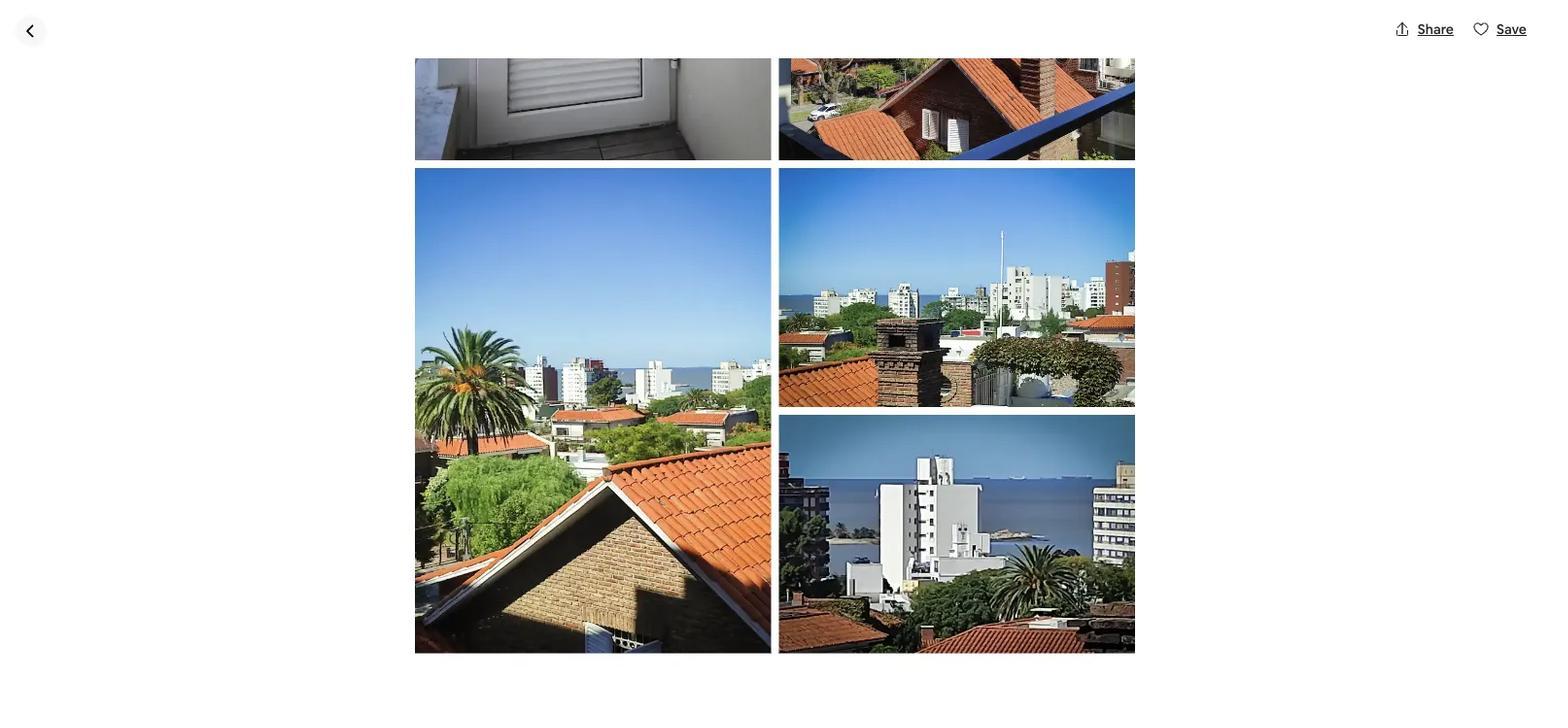 Task type: describe. For each thing, give the bounding box(es) containing it.
montevideo,
[[474, 141, 554, 158]]

2 2 from the left
[[456, 615, 465, 635]]

apartment
[[309, 99, 441, 132]]

seafront
[[596, 99, 699, 132]]

bright apartment close to the seafront image 1 image
[[231, 185, 775, 552]]

close
[[447, 99, 513, 132]]

entire rental unit hosted by fabrizio jorge 2 beds · 2 baths
[[231, 581, 648, 635]]

bright apartment close to the seafront image 4 image
[[1055, 185, 1319, 368]]

bright apartment close to the seafront image 3 image
[[783, 376, 1047, 552]]

the
[[550, 99, 590, 132]]

dialog containing share
[[0, 0, 1550, 715]]

fabrizio jorge
[[506, 581, 648, 609]]

share
[[1418, 20, 1454, 38]]

bright apartment close to the seafront image 2 image
[[783, 185, 1047, 368]]

uruguay
[[556, 141, 611, 158]]



Task type: vqa. For each thing, say whether or not it's contained in the screenshot.
'search field'
yes



Task type: locate. For each thing, give the bounding box(es) containing it.
1 horizontal spatial ·
[[462, 141, 466, 161]]

2
[[398, 615, 407, 635], [456, 615, 465, 635]]

listing image 40 image
[[415, 0, 771, 161], [415, 0, 771, 161]]

unit
[[357, 581, 397, 609]]

1 vertical spatial ·
[[449, 615, 453, 635]]

2 left 'beds' on the bottom left of the page
[[398, 615, 407, 635]]

beds
[[410, 615, 446, 635]]

view from kitchen balcony. image
[[779, 0, 1135, 161], [779, 0, 1135, 161]]

montevideo, uruguay button
[[474, 138, 611, 161]]

bright apartment close to the seafront image 5 image
[[1055, 376, 1319, 552]]

baths
[[468, 615, 508, 635]]

hosted
[[401, 581, 472, 609]]

listing image 43 image
[[415, 169, 771, 654], [415, 169, 771, 654]]

dialog
[[0, 0, 1550, 715]]

save
[[1497, 20, 1527, 38]]

0 horizontal spatial 2
[[398, 615, 407, 635]]

save button
[[1466, 13, 1535, 46]]

·
[[462, 141, 466, 161], [449, 615, 453, 635]]

fabrizio jorge is a superhost. learn more about fabrizio jorge. image
[[811, 583, 866, 637], [811, 583, 866, 637]]

· right 'beds' on the bottom left of the page
[[449, 615, 453, 635]]

to
[[519, 99, 545, 132]]

2 left baths
[[456, 615, 465, 635]]

listing image 44 image
[[779, 169, 1135, 408], [779, 169, 1135, 408]]

$51
[[981, 607, 1015, 635]]

1 2 from the left
[[398, 615, 407, 635]]

bright apartment close to the seafront superhost · montevideo, uruguay
[[231, 99, 699, 161]]

$51 night
[[981, 607, 1056, 635]]

· down close
[[462, 141, 466, 161]]

1 horizontal spatial 2
[[456, 615, 465, 635]]

listing image 45 image
[[779, 415, 1135, 654], [779, 415, 1135, 654]]

share button
[[1387, 13, 1462, 46]]

0 vertical spatial ·
[[462, 141, 466, 161]]

None search field
[[604, 16, 946, 62]]

· inside bright apartment close to the seafront superhost · montevideo, uruguay
[[462, 141, 466, 161]]

0 horizontal spatial ·
[[449, 615, 453, 635]]

· inside entire rental unit hosted by fabrizio jorge 2 beds · 2 baths
[[449, 615, 453, 635]]

bright
[[231, 99, 303, 132]]

night
[[1019, 613, 1056, 633]]

superhost
[[390, 141, 455, 158]]

entire
[[231, 581, 290, 609]]

rental
[[294, 581, 353, 609]]

by
[[477, 581, 501, 609]]



